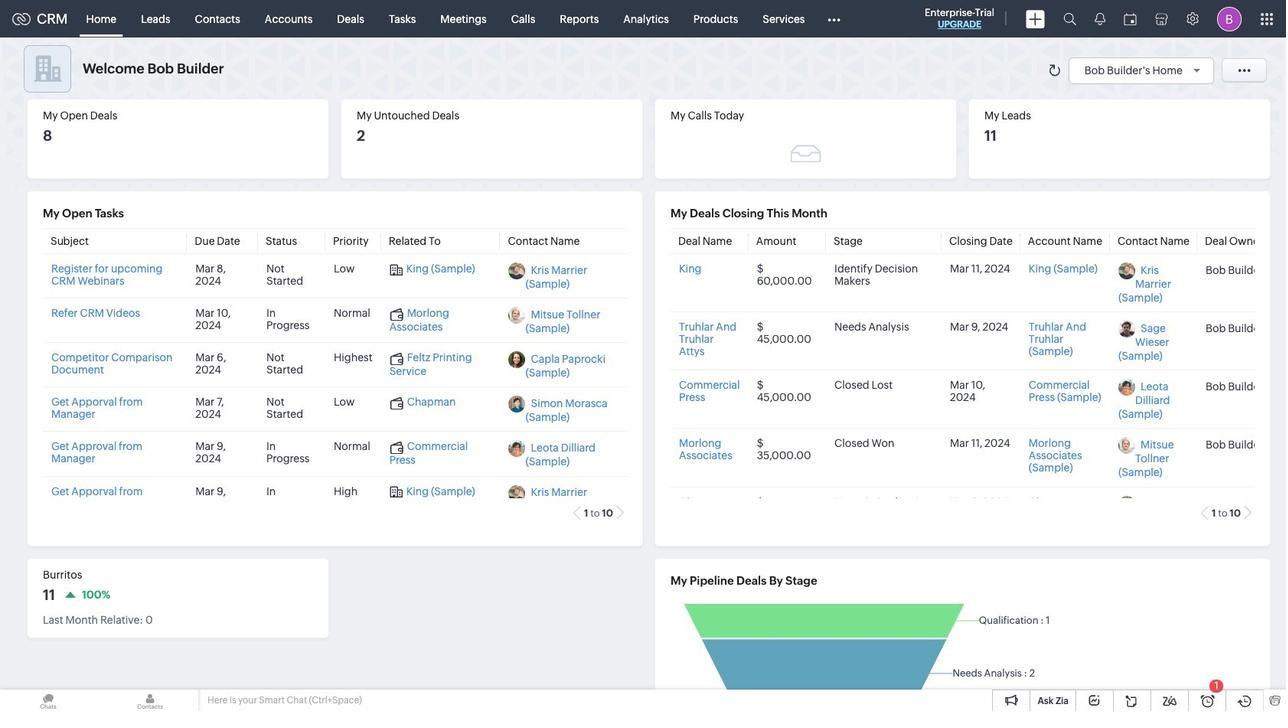 Task type: describe. For each thing, give the bounding box(es) containing it.
contacts image
[[102, 690, 198, 711]]

create menu image
[[1026, 10, 1045, 28]]

chats image
[[0, 690, 96, 711]]



Task type: vqa. For each thing, say whether or not it's contained in the screenshot.
Create Menu element
yes



Task type: locate. For each thing, give the bounding box(es) containing it.
signals image
[[1095, 12, 1106, 25]]

search element
[[1054, 0, 1086, 38]]

search image
[[1063, 12, 1077, 25]]

profile image
[[1217, 7, 1242, 31]]

signals element
[[1086, 0, 1115, 38]]

profile element
[[1208, 0, 1251, 37]]

logo image
[[12, 13, 31, 25]]

calendar image
[[1124, 13, 1137, 25]]

Other Modules field
[[817, 7, 850, 31]]

create menu element
[[1017, 0, 1054, 37]]



